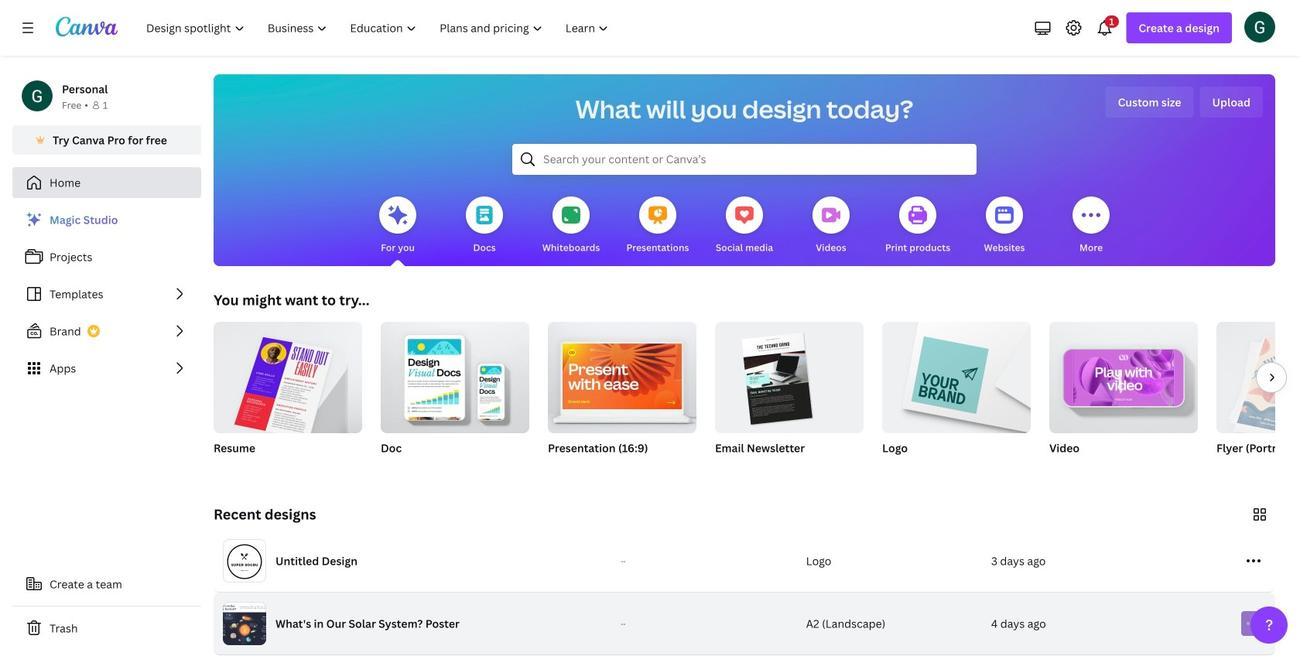 Task type: vqa. For each thing, say whether or not it's contained in the screenshot.
third pink rectangle image from the right
no



Task type: locate. For each thing, give the bounding box(es) containing it.
top level navigation element
[[136, 12, 622, 43]]

group
[[214, 316, 362, 475], [214, 316, 362, 440], [381, 316, 529, 475], [381, 316, 529, 433], [548, 316, 697, 475], [548, 316, 697, 433], [715, 316, 864, 475], [715, 316, 864, 433], [882, 322, 1031, 475], [882, 322, 1031, 433], [1049, 322, 1198, 475], [1217, 322, 1300, 475]]

list
[[12, 204, 201, 384]]

None search field
[[512, 144, 977, 175]]



Task type: describe. For each thing, give the bounding box(es) containing it.
greg robinson image
[[1244, 11, 1275, 42]]

Search search field
[[543, 145, 946, 174]]



